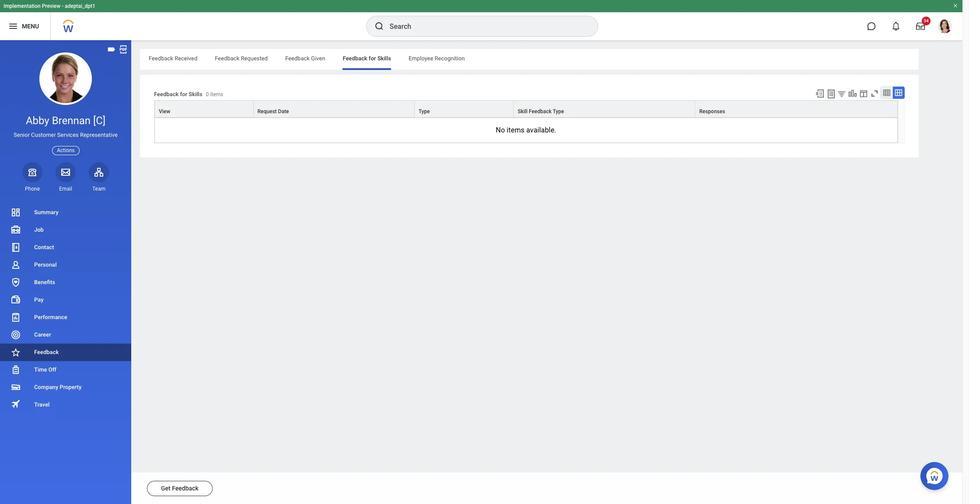 Task type: describe. For each thing, give the bounding box(es) containing it.
actions
[[57, 147, 75, 153]]

feedback inside get feedback button
[[172, 485, 199, 492]]

no items available.
[[496, 126, 556, 134]]

employee
[[409, 55, 433, 62]]

job
[[34, 227, 44, 233]]

tag image
[[107, 45, 116, 54]]

summary link
[[0, 204, 131, 221]]

phone
[[25, 186, 40, 192]]

email
[[59, 186, 72, 192]]

performance image
[[11, 312, 21, 323]]

request date button
[[254, 101, 414, 117]]

contact link
[[0, 239, 131, 256]]

off
[[48, 367, 56, 373]]

menu banner
[[0, 0, 963, 40]]

skill
[[518, 109, 528, 115]]

feedback requested
[[215, 55, 268, 62]]

phone abby brennan [c] element
[[22, 185, 42, 192]]

contact
[[34, 244, 54, 251]]

tab list containing feedback received
[[140, 49, 919, 70]]

request
[[258, 109, 277, 115]]

skill feedback type
[[518, 109, 564, 115]]

view
[[159, 109, 170, 115]]

company property
[[34, 384, 81, 391]]

type button
[[415, 101, 513, 117]]

time off link
[[0, 361, 131, 379]]

no
[[496, 126, 505, 134]]

job image
[[11, 225, 21, 235]]

phone button
[[22, 162, 42, 192]]

summary image
[[11, 207, 21, 218]]

personal image
[[11, 260, 21, 270]]

pay image
[[11, 295, 21, 305]]

career link
[[0, 326, 131, 344]]

employee recognition
[[409, 55, 465, 62]]

company property link
[[0, 379, 131, 396]]

job link
[[0, 221, 131, 239]]

fullscreen image
[[870, 89, 879, 98]]

items inside feedback for skills 0 items
[[210, 92, 223, 98]]

view team image
[[94, 167, 104, 178]]

feedback for feedback given
[[285, 55, 310, 62]]

feedback for feedback for skills 0 items
[[154, 91, 179, 98]]

profile logan mcneil image
[[938, 19, 952, 35]]

benefits link
[[0, 274, 131, 291]]

time
[[34, 367, 47, 373]]

email abby brennan [c] element
[[56, 185, 76, 192]]

career
[[34, 332, 51, 338]]

menu button
[[0, 12, 50, 40]]

feedback for feedback for skills
[[343, 55, 367, 62]]

table image
[[883, 88, 891, 97]]

export to excel image
[[815, 89, 825, 98]]

team
[[92, 186, 105, 192]]

performance link
[[0, 309, 131, 326]]

feedback received
[[149, 55, 197, 62]]

implementation preview -   adeptai_dpt1
[[4, 3, 95, 9]]

responses
[[699, 109, 725, 115]]

property
[[60, 384, 81, 391]]

feedback link
[[0, 344, 131, 361]]

select to filter grid data image
[[837, 89, 847, 98]]

requested
[[241, 55, 268, 62]]

preview
[[42, 3, 60, 9]]

travel image
[[11, 399, 21, 410]]

feedback for skills
[[343, 55, 391, 62]]

expand table image
[[894, 88, 903, 97]]

close environment banner image
[[953, 3, 958, 8]]

view button
[[155, 101, 253, 117]]

-
[[62, 3, 63, 9]]

menu
[[22, 23, 39, 30]]

company property image
[[11, 382, 21, 393]]

feedback for feedback requested
[[215, 55, 239, 62]]

team abby brennan [c] element
[[89, 185, 109, 192]]

get
[[161, 485, 171, 492]]



Task type: locate. For each thing, give the bounding box(es) containing it.
list containing summary
[[0, 204, 131, 414]]

feedback up view
[[154, 91, 179, 98]]

customer
[[31, 132, 56, 138]]

skills for feedback for skills
[[377, 55, 391, 62]]

career image
[[11, 330, 21, 340]]

34 button
[[911, 17, 931, 36]]

feedback right skill
[[529, 109, 552, 115]]

personal link
[[0, 256, 131, 274]]

for for feedback for skills 0 items
[[180, 91, 187, 98]]

get feedback button
[[147, 481, 213, 497]]

1 type from the left
[[419, 109, 430, 115]]

recognition
[[435, 55, 465, 62]]

for left 0
[[180, 91, 187, 98]]

1 horizontal spatial for
[[369, 55, 376, 62]]

request date
[[258, 109, 289, 115]]

feedback up time off on the bottom
[[34, 349, 59, 356]]

inbox large image
[[916, 22, 925, 31]]

tab list
[[140, 49, 919, 70]]

benefits
[[34, 279, 55, 286]]

1 vertical spatial items
[[507, 126, 525, 134]]

abby
[[26, 115, 49, 127]]

feedback left received
[[149, 55, 173, 62]]

justify image
[[8, 21, 18, 32]]

mail image
[[60, 167, 71, 178]]

senior customer services representative
[[14, 132, 118, 138]]

feedback for feedback received
[[149, 55, 173, 62]]

responses button
[[695, 101, 897, 117]]

benefits image
[[11, 277, 21, 288]]

date
[[278, 109, 289, 115]]

feedback inside feedback link
[[34, 349, 59, 356]]

items right the no
[[507, 126, 525, 134]]

feedback right get
[[172, 485, 199, 492]]

notifications large image
[[892, 22, 900, 31]]

export to worksheets image
[[826, 89, 837, 99]]

click to view/edit grid preferences image
[[859, 89, 869, 98]]

skills down search image
[[377, 55, 391, 62]]

0 horizontal spatial items
[[210, 92, 223, 98]]

[c]
[[93, 115, 106, 127]]

view printable version (pdf) image
[[119, 45, 128, 54]]

pay link
[[0, 291, 131, 309]]

skills inside tab list
[[377, 55, 391, 62]]

0 horizontal spatial type
[[419, 109, 430, 115]]

time off image
[[11, 365, 21, 375]]

skills left 0
[[189, 91, 202, 98]]

travel
[[34, 402, 50, 408]]

senior
[[14, 132, 30, 138]]

email button
[[56, 162, 76, 192]]

1 horizontal spatial skills
[[377, 55, 391, 62]]

abby brennan [c]
[[26, 115, 106, 127]]

travel link
[[0, 396, 131, 414]]

2 type from the left
[[553, 109, 564, 115]]

expand/collapse chart image
[[848, 89, 858, 98]]

0 vertical spatial for
[[369, 55, 376, 62]]

contact image
[[11, 242, 21, 253]]

given
[[311, 55, 325, 62]]

implementation
[[4, 3, 41, 9]]

0 vertical spatial items
[[210, 92, 223, 98]]

items right 0
[[210, 92, 223, 98]]

for down search image
[[369, 55, 376, 62]]

type
[[419, 109, 430, 115], [553, 109, 564, 115]]

feedback for skills 0 items
[[154, 91, 223, 98]]

toolbar
[[811, 87, 905, 100]]

adeptai_dpt1
[[65, 3, 95, 9]]

feedback left requested
[[215, 55, 239, 62]]

skill feedback type button
[[514, 101, 695, 117]]

feedback image
[[11, 347, 21, 358]]

1 vertical spatial skills
[[189, 91, 202, 98]]

feedback inside 'skill feedback type' popup button
[[529, 109, 552, 115]]

available.
[[526, 126, 556, 134]]

brennan
[[52, 115, 91, 127]]

feedback left given
[[285, 55, 310, 62]]

0 vertical spatial skills
[[377, 55, 391, 62]]

search image
[[374, 21, 384, 32]]

actions button
[[52, 146, 80, 155]]

navigation pane region
[[0, 40, 131, 504]]

1 vertical spatial for
[[180, 91, 187, 98]]

Search Workday  search field
[[390, 17, 580, 36]]

personal
[[34, 262, 57, 268]]

1 horizontal spatial type
[[553, 109, 564, 115]]

company
[[34, 384, 58, 391]]

skills for feedback for skills 0 items
[[189, 91, 202, 98]]

pay
[[34, 297, 44, 303]]

skills
[[377, 55, 391, 62], [189, 91, 202, 98]]

team link
[[89, 162, 109, 192]]

phone image
[[26, 167, 39, 178]]

34
[[924, 18, 929, 23]]

list
[[0, 204, 131, 414]]

for for feedback for skills
[[369, 55, 376, 62]]

performance
[[34, 314, 67, 321]]

services
[[57, 132, 79, 138]]

representative
[[80, 132, 118, 138]]

get feedback
[[161, 485, 199, 492]]

for
[[369, 55, 376, 62], [180, 91, 187, 98]]

feedback given
[[285, 55, 325, 62]]

row
[[154, 100, 898, 118]]

0 horizontal spatial skills
[[189, 91, 202, 98]]

received
[[175, 55, 197, 62]]

items
[[210, 92, 223, 98], [507, 126, 525, 134]]

summary
[[34, 209, 59, 216]]

feedback right given
[[343, 55, 367, 62]]

feedback
[[149, 55, 173, 62], [215, 55, 239, 62], [285, 55, 310, 62], [343, 55, 367, 62], [154, 91, 179, 98], [529, 109, 552, 115], [34, 349, 59, 356], [172, 485, 199, 492]]

row containing view
[[154, 100, 898, 118]]

1 horizontal spatial items
[[507, 126, 525, 134]]

0 horizontal spatial for
[[180, 91, 187, 98]]

feedback for feedback
[[34, 349, 59, 356]]

0
[[206, 92, 209, 98]]

time off
[[34, 367, 56, 373]]



Task type: vqa. For each thing, say whether or not it's contained in the screenshot.
"Organizations"
no



